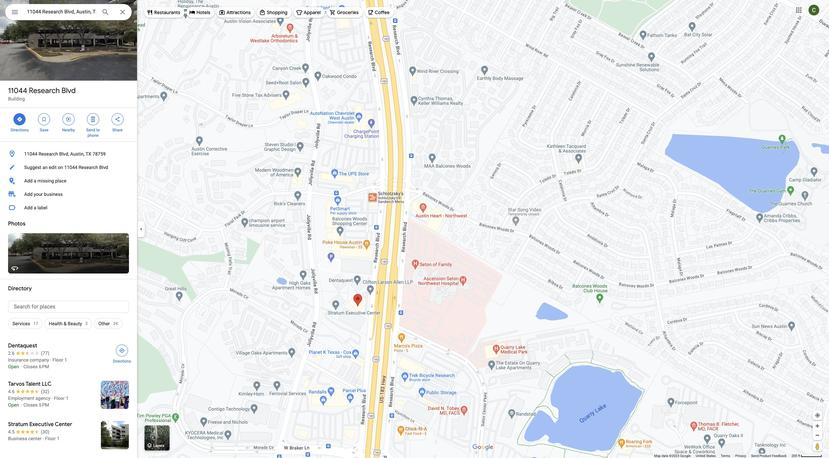 Task type: vqa. For each thing, say whether or not it's contained in the screenshot.
the top 'a'
yes



Task type: describe. For each thing, give the bounding box(es) containing it.
add a label button
[[0, 201, 137, 215]]

united
[[697, 454, 706, 458]]

business
[[8, 436, 27, 442]]

terms
[[722, 454, 731, 458]]

send for send to phone
[[86, 128, 95, 133]]

attractions
[[227, 9, 251, 15]]

4.6 stars 32 reviews image
[[8, 388, 49, 395]]

beauty
[[68, 321, 82, 327]]

agency
[[35, 396, 50, 401]]

2 vertical spatial 11044
[[64, 165, 78, 170]]

directions button
[[109, 343, 135, 364]]

(77)
[[41, 351, 49, 356]]

tarvos talent llc
[[8, 381, 52, 388]]

11044 research blvd, austin, tx 78759
[[24, 151, 106, 157]]

privacy button
[[736, 454, 747, 458]]

nearby
[[62, 128, 75, 133]]

privacy
[[736, 454, 747, 458]]

open for tarvos talent llc
[[8, 403, 19, 408]]

suggest an edit on 11044 research blvd
[[24, 165, 108, 170]]

add a label
[[24, 205, 47, 211]]

tx
[[86, 151, 91, 157]]

add your business
[[24, 192, 63, 197]]

11044 research blvd main content
[[0, 0, 137, 458]]

send product feedback
[[752, 454, 787, 458]]

tarvos
[[8, 381, 25, 388]]

label
[[37, 205, 47, 211]]

photos
[[8, 221, 25, 227]]

add a missing place button
[[0, 174, 137, 188]]

save
[[40, 128, 48, 133]]

map
[[655, 454, 662, 458]]

4.6
[[8, 389, 15, 394]]

floor inside insurance company · floor 1 open ⋅ closes 6 pm
[[53, 357, 63, 363]]

1 for center
[[57, 436, 60, 442]]

shopping
[[267, 9, 288, 15]]

none text field inside 11044 research blvd main content
[[8, 301, 129, 313]]

suggest an edit on 11044 research blvd button
[[0, 161, 137, 174]]

11044 research blvd building
[[8, 86, 76, 102]]


[[17, 116, 23, 123]]

other 24
[[99, 321, 118, 327]]

groceries button
[[327, 4, 363, 21]]

shopping button
[[257, 4, 292, 21]]


[[66, 116, 72, 123]]

collapse side panel image
[[138, 225, 145, 233]]

on
[[58, 165, 63, 170]]

building
[[8, 96, 25, 102]]

add for add your business
[[24, 192, 33, 197]]

services
[[12, 321, 30, 327]]

4.5
[[8, 429, 15, 435]]

data
[[662, 454, 669, 458]]

edit
[[49, 165, 57, 170]]

llc
[[42, 381, 52, 388]]

open for dentaquest
[[8, 364, 19, 370]]

product
[[760, 454, 772, 458]]

17
[[34, 322, 38, 326]]


[[11, 7, 19, 17]]

an
[[43, 165, 48, 170]]

coffee button
[[365, 4, 394, 21]]

add a missing place
[[24, 178, 66, 184]]


[[90, 116, 96, 123]]

company
[[30, 357, 49, 363]]

google account: christina overa  
(christinaovera9@gmail.com) image
[[809, 5, 820, 15]]

missing
[[37, 178, 54, 184]]

insurance
[[8, 357, 29, 363]]

employment agency · floor 1 open ⋅ closes 5 pm
[[8, 396, 69, 408]]

directions image
[[119, 348, 125, 354]]

2 vertical spatial research
[[79, 165, 98, 170]]

to
[[96, 128, 100, 133]]


[[41, 116, 47, 123]]

google
[[681, 454, 692, 458]]

zoom in image
[[816, 424, 821, 429]]

center
[[28, 436, 41, 442]]

health & beauty 2
[[49, 321, 88, 327]]

5 pm
[[39, 403, 49, 408]]

11044 for blvd
[[8, 86, 27, 96]]

200 ft button
[[792, 454, 823, 458]]

feedback
[[773, 454, 787, 458]]

actions for 11044 research blvd region
[[0, 108, 137, 142]]

 search field
[[5, 4, 132, 22]]

hotels
[[197, 9, 211, 15]]

blvd inside 11044 research blvd building
[[62, 86, 76, 96]]

· for center
[[43, 436, 44, 442]]

1 for llc
[[66, 396, 69, 401]]

google maps element
[[0, 0, 830, 458]]

a for missing
[[34, 178, 36, 184]]

11044 research blvd, austin, tx 78759 button
[[0, 147, 137, 161]]

add for add a label
[[24, 205, 33, 211]]

directory
[[8, 286, 32, 292]]

employment
[[8, 396, 34, 401]]



Task type: locate. For each thing, give the bounding box(es) containing it.
2 open from the top
[[8, 403, 19, 408]]

research inside 11044 research blvd building
[[29, 86, 60, 96]]

floor
[[53, 357, 63, 363], [54, 396, 65, 401], [45, 436, 56, 442]]

closes down the company
[[23, 364, 38, 370]]

send left product
[[752, 454, 760, 458]]

a for label
[[34, 205, 36, 211]]

6 pm
[[39, 364, 49, 370]]

floor right the company
[[53, 357, 63, 363]]

a left missing
[[34, 178, 36, 184]]

1 vertical spatial blvd
[[99, 165, 108, 170]]

map data ©2023 google
[[655, 454, 692, 458]]

· inside employment agency · floor 1 open ⋅ closes 5 pm
[[52, 396, 53, 401]]


[[115, 116, 121, 123]]

1 vertical spatial add
[[24, 192, 33, 197]]

open down insurance
[[8, 364, 19, 370]]

hotels button
[[187, 4, 215, 21]]

closes for dentaquest
[[23, 364, 38, 370]]

closes inside insurance company · floor 1 open ⋅ closes 6 pm
[[23, 364, 38, 370]]

open down employment
[[8, 403, 19, 408]]

apparel button
[[294, 4, 325, 21]]

11044 right on
[[64, 165, 78, 170]]

· right agency in the bottom of the page
[[52, 396, 53, 401]]

floor down (30)
[[45, 436, 56, 442]]

⋅ down employment
[[20, 403, 22, 408]]

11044 up "building" at the left of the page
[[8, 86, 27, 96]]

0 vertical spatial add
[[24, 178, 33, 184]]

 button
[[5, 4, 24, 22]]

research for blvd
[[29, 86, 60, 96]]

footer
[[655, 454, 792, 458]]

blvd,
[[59, 151, 69, 157]]

add for add a missing place
[[24, 178, 33, 184]]

1 horizontal spatial directions
[[113, 359, 131, 364]]

blvd
[[62, 86, 76, 96], [99, 165, 108, 170]]

austin,
[[70, 151, 85, 157]]

1 ⋅ from the top
[[20, 364, 22, 370]]

suggest
[[24, 165, 41, 170]]

1 a from the top
[[34, 178, 36, 184]]

place
[[55, 178, 66, 184]]

zoom out image
[[816, 433, 821, 438]]

1 closes from the top
[[23, 364, 38, 370]]

none field inside 11044 research blvd, austin, tx 78759 field
[[27, 8, 96, 16]]

directions inside button
[[113, 359, 131, 364]]

1 vertical spatial research
[[39, 151, 58, 157]]

stratum executive center
[[8, 421, 72, 428]]

add left label on the left top
[[24, 205, 33, 211]]

share
[[112, 128, 123, 133]]

78759
[[93, 151, 106, 157]]

closes for tarvos talent llc
[[23, 403, 38, 408]]

floor for center
[[45, 436, 56, 442]]

2 ⋅ from the top
[[20, 403, 22, 408]]

a left label on the left top
[[34, 205, 36, 211]]

research up 
[[29, 86, 60, 96]]

⋅ inside employment agency · floor 1 open ⋅ closes 5 pm
[[20, 403, 22, 408]]

floor right agency in the bottom of the page
[[54, 396, 65, 401]]

2 vertical spatial ·
[[43, 436, 44, 442]]

send product feedback button
[[752, 454, 787, 458]]

other
[[99, 321, 110, 327]]

add left your
[[24, 192, 33, 197]]

business
[[44, 192, 63, 197]]

&
[[64, 321, 67, 327]]

research up an on the top
[[39, 151, 58, 157]]

a inside button
[[34, 178, 36, 184]]

1 horizontal spatial blvd
[[99, 165, 108, 170]]

1 vertical spatial open
[[8, 403, 19, 408]]

0 vertical spatial send
[[86, 128, 95, 133]]

⋅ down insurance
[[20, 364, 22, 370]]

(32)
[[41, 389, 49, 394]]

None text field
[[8, 301, 129, 313]]

0 vertical spatial ⋅
[[20, 364, 22, 370]]

11044 Research Blvd, Austin, TX 78759 field
[[5, 4, 132, 20]]

1 inside employment agency · floor 1 open ⋅ closes 5 pm
[[66, 396, 69, 401]]

open inside insurance company · floor 1 open ⋅ closes 6 pm
[[8, 364, 19, 370]]

floor inside employment agency · floor 1 open ⋅ closes 5 pm
[[54, 396, 65, 401]]

1 vertical spatial 1
[[66, 396, 69, 401]]

(30)
[[41, 429, 49, 435]]

show street view coverage image
[[814, 442, 823, 452]]

11044 inside 11044 research blvd building
[[8, 86, 27, 96]]

0 vertical spatial research
[[29, 86, 60, 96]]

a inside 'button'
[[34, 205, 36, 211]]

footer containing map data ©2023 google
[[655, 454, 792, 458]]

your
[[34, 192, 43, 197]]

terms button
[[722, 454, 731, 458]]

3 add from the top
[[24, 205, 33, 211]]

business center · floor 1
[[8, 436, 60, 442]]

2 closes from the top
[[23, 403, 38, 408]]

· down (30)
[[43, 436, 44, 442]]

· for llc
[[52, 396, 53, 401]]

1 open from the top
[[8, 364, 19, 370]]

ft
[[799, 454, 801, 458]]

200 ft
[[792, 454, 801, 458]]

directions inside 'actions for 11044 research blvd' region
[[11, 128, 29, 133]]

directions down directions image
[[113, 359, 131, 364]]

None field
[[27, 8, 96, 16]]

0 vertical spatial closes
[[23, 364, 38, 370]]

attractions button
[[217, 4, 255, 21]]

add down suggest
[[24, 178, 33, 184]]

research
[[29, 86, 60, 96], [39, 151, 58, 157], [79, 165, 98, 170]]

add inside 'button'
[[24, 205, 33, 211]]

·
[[50, 357, 51, 363], [52, 396, 53, 401], [43, 436, 44, 442]]

0 horizontal spatial directions
[[11, 128, 29, 133]]

2.6 stars 77 reviews image
[[8, 350, 49, 357]]

floor for llc
[[54, 396, 65, 401]]

2 vertical spatial 1
[[57, 436, 60, 442]]

1 vertical spatial closes
[[23, 403, 38, 408]]

directions down 
[[11, 128, 29, 133]]

1 vertical spatial ·
[[52, 396, 53, 401]]

show your location image
[[816, 413, 822, 419]]

services 17
[[12, 321, 38, 327]]

200
[[792, 454, 798, 458]]

0 vertical spatial floor
[[53, 357, 63, 363]]

insurance company · floor 1 open ⋅ closes 6 pm
[[8, 357, 67, 370]]

1 vertical spatial a
[[34, 205, 36, 211]]

0 vertical spatial open
[[8, 364, 19, 370]]

send inside "send to phone"
[[86, 128, 95, 133]]

⋅ for dentaquest
[[20, 364, 22, 370]]

health
[[49, 321, 63, 327]]

closes down employment
[[23, 403, 38, 408]]

blvd up 
[[62, 86, 76, 96]]

2 vertical spatial add
[[24, 205, 33, 211]]

1 right the company
[[64, 357, 67, 363]]

send to phone
[[86, 128, 100, 138]]

0 vertical spatial a
[[34, 178, 36, 184]]

· inside insurance company · floor 1 open ⋅ closes 6 pm
[[50, 357, 51, 363]]

center
[[55, 421, 72, 428]]

0 horizontal spatial blvd
[[62, 86, 76, 96]]

1 vertical spatial directions
[[113, 359, 131, 364]]

restaurants
[[154, 9, 180, 15]]

1 vertical spatial send
[[752, 454, 760, 458]]

send up phone
[[86, 128, 95, 133]]

1 vertical spatial 11044
[[24, 151, 37, 157]]

2 add from the top
[[24, 192, 33, 197]]

closes inside employment agency · floor 1 open ⋅ closes 5 pm
[[23, 403, 38, 408]]

footer inside google maps element
[[655, 454, 792, 458]]

open inside employment agency · floor 1 open ⋅ closes 5 pm
[[8, 403, 19, 408]]

1 horizontal spatial send
[[752, 454, 760, 458]]

0 vertical spatial ·
[[50, 357, 51, 363]]

2.6
[[8, 351, 15, 356]]

states
[[707, 454, 717, 458]]

united states
[[697, 454, 717, 458]]

send for send product feedback
[[752, 454, 760, 458]]

0 vertical spatial directions
[[11, 128, 29, 133]]

phone
[[88, 133, 99, 138]]

⋅ for tarvos talent llc
[[20, 403, 22, 408]]

add inside button
[[24, 178, 33, 184]]

research down tx
[[79, 165, 98, 170]]

open
[[8, 364, 19, 370], [8, 403, 19, 408]]

executive
[[29, 421, 54, 428]]

⋅ inside insurance company · floor 1 open ⋅ closes 6 pm
[[20, 364, 22, 370]]

apparel
[[304, 9, 321, 15]]

groceries
[[337, 9, 359, 15]]

1 vertical spatial ⋅
[[20, 403, 22, 408]]

add
[[24, 178, 33, 184], [24, 192, 33, 197], [24, 205, 33, 211]]

11044 for blvd,
[[24, 151, 37, 157]]

blvd inside button
[[99, 165, 108, 170]]

©2023
[[670, 454, 680, 458]]

1 down center
[[57, 436, 60, 442]]

send
[[86, 128, 95, 133], [752, 454, 760, 458]]

11044 up suggest
[[24, 151, 37, 157]]

0 horizontal spatial send
[[86, 128, 95, 133]]

research for blvd,
[[39, 151, 58, 157]]

blvd down '78759'
[[99, 165, 108, 170]]

talent
[[26, 381, 41, 388]]

send inside button
[[752, 454, 760, 458]]

2
[[85, 322, 88, 326]]

1 right agency in the bottom of the page
[[66, 396, 69, 401]]

4.5 stars 30 reviews image
[[8, 429, 49, 436]]

2 vertical spatial floor
[[45, 436, 56, 442]]

1 add from the top
[[24, 178, 33, 184]]

1 inside insurance company · floor 1 open ⋅ closes 6 pm
[[64, 357, 67, 363]]

0 vertical spatial 1
[[64, 357, 67, 363]]

⋅
[[20, 364, 22, 370], [20, 403, 22, 408]]

· right the company
[[50, 357, 51, 363]]

2 a from the top
[[34, 205, 36, 211]]

stratum
[[8, 421, 28, 428]]

0 vertical spatial 11044
[[8, 86, 27, 96]]

add your business link
[[0, 188, 137, 201]]

restaurants button
[[144, 4, 185, 21]]

0 vertical spatial blvd
[[62, 86, 76, 96]]

24
[[113, 322, 118, 326]]

1 vertical spatial floor
[[54, 396, 65, 401]]



